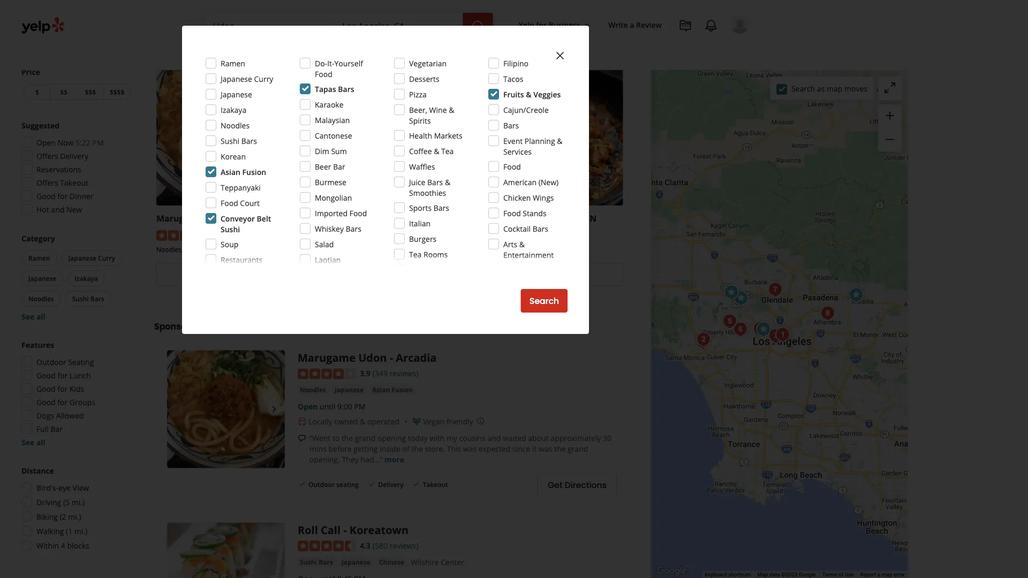 Task type: vqa. For each thing, say whether or not it's contained in the screenshot.
the bottommost all
yes



Task type: locate. For each thing, give the bounding box(es) containing it.
kyoto gyukatsu image
[[818, 303, 839, 325]]

16 chevron down v2 image
[[583, 21, 592, 29]]

open until 10:00 pm
[[513, 287, 585, 297]]

a inside write a review link
[[630, 20, 635, 30]]

until up locally
[[320, 402, 336, 412]]

japanese link up 9:00
[[333, 385, 366, 396]]

driving (5 mi.)
[[36, 498, 85, 508]]

1 horizontal spatial marugame udon - arcadia
[[298, 351, 437, 366]]

japanese button
[[21, 271, 63, 287], [333, 385, 366, 396], [340, 557, 373, 568]]

filipino
[[504, 58, 529, 68]]

3.9 star rating image up noodles,
[[156, 231, 214, 241]]

grand up getting
[[355, 433, 376, 444]]

chinese link
[[377, 557, 407, 568]]

japanese button up 9:00
[[333, 385, 366, 396]]

good up good for kids
[[36, 371, 56, 381]]

1 vertical spatial japanese button
[[333, 385, 366, 396]]

roll call - koreatown image
[[754, 319, 775, 341]]

0 horizontal spatial (349
[[231, 230, 246, 240]]

group containing features
[[18, 340, 133, 448]]

(580 reviews) up chinese button
[[373, 541, 419, 551]]

1 vertical spatial curry
[[98, 254, 115, 263]]

korean
[[221, 151, 246, 162]]

map region
[[554, 0, 966, 579]]

wine
[[430, 105, 447, 115]]

whiskey
[[315, 224, 344, 234]]

shortcuts
[[729, 572, 752, 579]]

ramen down featured takeout options
[[221, 58, 245, 68]]

bars, down 4.8 star rating image
[[491, 246, 506, 254]]

business
[[549, 20, 581, 30]]

locally owned & operated
[[309, 417, 400, 427]]

for down good for lunch
[[58, 384, 68, 394]]

delivery down open now 5:22 pm
[[60, 151, 88, 161]]

food for food stands
[[504, 208, 521, 218]]

noodles inside group
[[28, 294, 54, 303]]

0 vertical spatial all
[[36, 312, 45, 322]]

a right report
[[878, 572, 881, 579]]

roll call - koreatown link up japanese, sushi bars, chinese
[[315, 213, 404, 224]]

1 see all from the top
[[21, 312, 45, 322]]

japanese button down ramen button
[[21, 271, 63, 287]]

marugame udon-los angeles image
[[766, 326, 787, 347]]

japanese link down '4.3'
[[340, 557, 373, 568]]

redwhite boneless ramen
[[474, 213, 597, 224]]

mogumogu image
[[693, 331, 714, 353]]

1 vertical spatial takeout
[[60, 178, 88, 188]]

$$$
[[85, 88, 96, 96]]

1 next image from the top
[[268, 403, 281, 416]]

my
[[447, 433, 458, 444]]

udon up featured takeout options
[[226, 3, 260, 21]]

marugame udon - arcadia
[[156, 213, 268, 224], [298, 351, 437, 366]]

for
[[537, 20, 547, 30], [58, 191, 68, 201], [58, 371, 68, 381], [58, 384, 68, 394], [58, 397, 68, 408]]

noodles inside search "dialog"
[[221, 120, 250, 130]]

(349 down conveyor
[[231, 230, 246, 240]]

arcadia
[[235, 213, 268, 224], [396, 351, 437, 366]]

1 16 checkmark v2 image from the left
[[298, 480, 307, 489]]

udon down food court on the left top of page
[[205, 213, 228, 224]]

a for write
[[630, 20, 635, 30]]

roll call - koreatown link
[[315, 213, 404, 224], [298, 523, 409, 538]]

roll call - koreatown up japanese, sushi bars, chinese
[[315, 213, 404, 224]]

"went to the grand opening today with my cousins and waited about approximately 30 mins before getting inside of the store. this was expected since it was the grand opening. they had…"
[[310, 433, 612, 465]]

0 vertical spatial pm
[[92, 137, 104, 148]]

0 vertical spatial marugame udon - arcadia
[[156, 213, 268, 224]]

for for business
[[537, 20, 547, 30]]

16 checkmark v2 image left outdoor seating
[[298, 480, 307, 489]]

& inside event planning & services
[[557, 136, 563, 146]]

japanese curry
[[221, 74, 274, 84], [68, 254, 115, 263]]

1 horizontal spatial a
[[878, 572, 881, 579]]

3.9 for 3.9
[[360, 369, 371, 379]]

since
[[513, 444, 531, 454]]

open down suggested
[[36, 137, 56, 148]]

2 was from the left
[[539, 444, 553, 454]]

map right as
[[827, 83, 843, 94]]

0 horizontal spatial sushi bars
[[72, 294, 104, 303]]

for for groups
[[58, 397, 68, 408]]

2 see all button from the top
[[21, 438, 45, 448]]

bars inside sushi bars link
[[319, 558, 333, 567]]

search inside button
[[530, 295, 560, 307]]

0 vertical spatial asian
[[221, 167, 241, 177]]

open for open now 5:22 pm
[[36, 137, 56, 148]]

marugame udon - arcadia image
[[846, 285, 868, 306]]

for for kids
[[58, 384, 68, 394]]

0 vertical spatial japanese curry
[[221, 74, 274, 84]]

sushi inside conveyor belt sushi
[[221, 224, 240, 234]]

16 checkmark v2 image for outdoor seating
[[298, 480, 307, 489]]

1 horizontal spatial 16 checkmark v2 image
[[412, 480, 421, 489]]

marugame
[[156, 213, 203, 224], [298, 351, 356, 366]]

0 horizontal spatial 3.9
[[219, 230, 229, 240]]

1 vertical spatial japanese curry
[[68, 254, 115, 263]]

$$$ button
[[77, 84, 104, 100]]

noodles down ramen button
[[28, 294, 54, 303]]

1 horizontal spatial was
[[539, 444, 553, 454]]

outdoor down opening. at the bottom
[[309, 481, 335, 489]]

offers delivery
[[36, 151, 88, 161]]

sushi bars link
[[298, 557, 335, 568]]

1 vertical spatial noodles button
[[298, 385, 328, 396]]

0 horizontal spatial marugame udon - arcadia
[[156, 213, 268, 224]]

1 vertical spatial mi.)
[[68, 512, 81, 522]]

noodles
[[221, 120, 250, 130], [28, 294, 54, 303], [300, 386, 326, 395]]

offers for offers delivery
[[36, 151, 58, 161]]

noodles button down ramen button
[[21, 291, 61, 307]]

0 vertical spatial a
[[630, 20, 635, 30]]

get
[[548, 479, 563, 491]]

1 horizontal spatial japanese,
[[315, 246, 344, 254]]

& right the arts
[[520, 239, 525, 249]]

3.9 star rating image
[[156, 231, 214, 241], [298, 369, 356, 380]]

(349 inside (349 reviews) link
[[373, 369, 388, 379]]

0 vertical spatial offers
[[36, 151, 58, 161]]

1 horizontal spatial japanese curry
[[221, 74, 274, 84]]

map
[[758, 572, 769, 579]]

redwhite boneless ramen image
[[721, 282, 743, 304]]

(1
[[66, 527, 72, 537]]

write a review link
[[604, 15, 667, 34]]

was right it
[[539, 444, 553, 454]]

(580
[[390, 230, 405, 240], [373, 541, 388, 551]]

-
[[230, 213, 233, 224], [352, 213, 354, 224], [390, 351, 393, 366], [344, 523, 347, 538]]

noodles for noodles button to the left
[[28, 294, 54, 303]]

business categories element
[[203, 39, 750, 70]]

today
[[408, 433, 428, 444]]

for inside button
[[537, 20, 547, 30]]

0 vertical spatial and
[[51, 204, 64, 215]]

open inside group
[[36, 137, 56, 148]]

fusion down '(349 reviews)'
[[392, 386, 413, 395]]

noodles for right noodles button
[[300, 386, 326, 395]]

2 offers from the top
[[36, 178, 58, 188]]

for down offers takeout
[[58, 191, 68, 201]]

burgers
[[409, 234, 437, 244]]

japanese link for noodles
[[333, 385, 366, 396]]

1 horizontal spatial of
[[839, 572, 844, 579]]

food up 'cocktail'
[[504, 208, 521, 218]]

see all up features
[[21, 312, 45, 322]]

japanese, up laotian
[[315, 246, 344, 254]]

japanese, down cocktail bars
[[508, 246, 537, 254]]

1 vertical spatial (580 reviews)
[[373, 541, 419, 551]]

reviews) up chinese button
[[390, 541, 419, 551]]

0 vertical spatial (349
[[231, 230, 246, 240]]

outdoor inside group
[[36, 357, 66, 367]]

1 vertical spatial map
[[882, 572, 893, 579]]

1 horizontal spatial 3.9
[[360, 369, 371, 379]]

2 horizontal spatial noodles
[[300, 386, 326, 395]]

bar for beer bar
[[333, 162, 346, 172]]

1 horizontal spatial arcadia
[[396, 351, 437, 366]]

see all button for category
[[21, 312, 45, 322]]

reviews) up asian fusion button
[[390, 369, 419, 379]]

bar inside search "dialog"
[[333, 162, 346, 172]]

1 all from the top
[[36, 312, 45, 322]]

get directions
[[548, 479, 607, 491]]

0 vertical spatial see
[[21, 312, 34, 322]]

hangari kalguksu image
[[750, 319, 772, 340]]

marugame udon - glendale image
[[765, 279, 787, 301]]

(580 right '4.3'
[[373, 541, 388, 551]]

1 vertical spatial slideshow element
[[167, 523, 285, 579]]

until left 10:00
[[535, 287, 550, 297]]

ramen inside search "dialog"
[[221, 58, 245, 68]]

bar down sum
[[333, 162, 346, 172]]

1 vertical spatial delivery
[[379, 481, 404, 489]]

asian fusion inside search "dialog"
[[221, 167, 266, 177]]

3.9 down conveyor
[[219, 230, 229, 240]]

0 vertical spatial delivery
[[60, 151, 88, 161]]

japanese curry up izakaya button
[[68, 254, 115, 263]]

1 vertical spatial all
[[36, 438, 45, 448]]

fruits & veggies
[[504, 89, 561, 99]]

lunch
[[70, 371, 91, 381]]

1 vertical spatial and
[[488, 433, 501, 444]]

1 horizontal spatial (580
[[390, 230, 405, 240]]

1 horizontal spatial (349
[[373, 369, 388, 379]]

bird's-
[[36, 483, 59, 493]]

a right 'write'
[[630, 20, 635, 30]]

fusion
[[243, 167, 266, 177], [233, 246, 253, 254], [392, 386, 413, 395]]

until for until 10:00 pm
[[535, 287, 550, 297]]

search for search
[[530, 295, 560, 307]]

2 horizontal spatial japanese,
[[508, 246, 537, 254]]

see up features
[[21, 312, 34, 322]]

izakaya inside search "dialog"
[[221, 105, 247, 115]]

1 slideshow element from the top
[[167, 351, 285, 469]]

- down seating
[[344, 523, 347, 538]]

see all down full
[[21, 438, 45, 448]]

(349 right 3.9 "link"
[[373, 369, 388, 379]]

mi.) right (5
[[72, 498, 85, 508]]

0 vertical spatial outdoor
[[36, 357, 66, 367]]

call
[[333, 213, 349, 224], [321, 523, 341, 538]]

food up conveyor
[[221, 198, 238, 208]]

0 vertical spatial marugame
[[156, 213, 203, 224]]

beer,
[[409, 105, 428, 115]]

japanese, sushi bars, chinese
[[315, 246, 404, 254]]

was down cousins
[[463, 444, 477, 454]]

chinese
[[380, 246, 404, 254], [379, 558, 405, 567]]

1 horizontal spatial map
[[882, 572, 893, 579]]

map left error
[[882, 572, 893, 579]]

2 vertical spatial japanese button
[[340, 557, 373, 568]]

sports
[[409, 203, 432, 213]]

top
[[154, 3, 178, 21]]

salad
[[315, 239, 334, 249]]

outdoor up good for lunch
[[36, 357, 66, 367]]

2 vertical spatial open
[[298, 402, 318, 412]]

16 checkmark v2 image
[[368, 480, 376, 489]]

and right hot
[[51, 204, 64, 215]]

marugame udon - sawtelle image
[[693, 329, 715, 351]]

chinese inside chinese button
[[379, 558, 405, 567]]

more
[[385, 455, 405, 465]]

2 vertical spatial pm
[[354, 402, 366, 412]]

1 horizontal spatial noodles
[[221, 120, 250, 130]]

3 good from the top
[[36, 384, 56, 394]]

asian up restaurants
[[215, 246, 231, 254]]

tea down markets
[[442, 146, 454, 156]]

1 vertical spatial izakaya
[[75, 274, 98, 283]]

16 checkmark v2 image for takeout
[[412, 480, 421, 489]]

map data ©2023 google
[[758, 572, 816, 579]]

group
[[879, 105, 902, 152], [18, 120, 133, 218], [19, 233, 133, 322], [18, 340, 133, 448]]

2 all from the top
[[36, 438, 45, 448]]

asian fusion up teppanyaki
[[221, 167, 266, 177]]

info icon image
[[477, 417, 485, 426], [477, 417, 485, 426]]

asian down '(349 reviews)'
[[372, 386, 390, 395]]

2 japanese, from the left
[[315, 246, 344, 254]]

izakaya up korean
[[221, 105, 247, 115]]

marugame up noodles link
[[298, 351, 356, 366]]

user actions element
[[511, 13, 765, 79]]

italian
[[409, 218, 431, 229]]

asian fusion down '(349 reviews)'
[[372, 386, 413, 395]]

marugame udon - arcadia for marugame udon - arcadia link to the bottom
[[298, 351, 437, 366]]

1 vertical spatial udon
[[205, 213, 228, 224]]

japanese curry inside search "dialog"
[[221, 74, 274, 84]]

0 vertical spatial (580 reviews)
[[390, 230, 436, 240]]

next image
[[268, 403, 281, 416], [268, 576, 281, 579]]

(5
[[63, 498, 70, 508]]

pm for open until 9:00 pm
[[354, 402, 366, 412]]

izakaya button
[[68, 271, 105, 287]]

2 good from the top
[[36, 371, 56, 381]]

0 horizontal spatial was
[[463, 444, 477, 454]]

4.3 star rating image up japanese, sushi bars, chinese
[[315, 231, 373, 241]]

marugame udon - arcadia link up soup
[[156, 213, 268, 224]]

2 slideshow element from the top
[[167, 523, 285, 579]]

izakaya inside button
[[75, 274, 98, 283]]

curry inside japanese curry button
[[98, 254, 115, 263]]

until for until 9:00 pm
[[320, 402, 336, 412]]

good for good for groups
[[36, 397, 56, 408]]

option group
[[18, 466, 133, 555]]

pm for open until 10:00 pm
[[573, 287, 585, 297]]

1 see all button from the top
[[21, 312, 45, 322]]

suggested
[[21, 120, 60, 130]]

slideshow element
[[167, 351, 285, 469], [167, 523, 285, 579]]

good for lunch
[[36, 371, 91, 381]]

offers down reservations
[[36, 178, 58, 188]]

within
[[36, 541, 59, 551]]

1 vertical spatial grand
[[568, 444, 589, 454]]

pizza
[[409, 89, 427, 99]]

for up good for kids
[[58, 371, 68, 381]]

asian fusion button
[[370, 385, 415, 396]]

koreatown up japanese, sushi bars, chinese
[[357, 213, 404, 224]]

expand map image
[[884, 81, 897, 94]]

1 vertical spatial open
[[513, 287, 533, 297]]

1 horizontal spatial bar
[[333, 162, 346, 172]]

1 vertical spatial noodles
[[28, 294, 54, 303]]

roll down mongolian
[[315, 213, 331, 224]]

hot and new
[[36, 204, 82, 215]]

1 vertical spatial until
[[320, 402, 336, 412]]

pm right 5:22
[[92, 137, 104, 148]]

0 vertical spatial bar
[[333, 162, 346, 172]]

previous image
[[171, 403, 184, 416]]

16 checkmark v2 image
[[298, 480, 307, 489], [412, 480, 421, 489]]

group containing suggested
[[18, 120, 133, 218]]

until
[[535, 287, 550, 297], [320, 402, 336, 412]]

0 vertical spatial noodles button
[[21, 291, 61, 307]]

udon
[[226, 3, 260, 21], [205, 213, 228, 224], [359, 351, 387, 366]]

mi.) for walking (1 mi.)
[[74, 527, 88, 537]]

1 horizontal spatial izakaya
[[221, 105, 247, 115]]

was
[[463, 444, 477, 454], [539, 444, 553, 454]]

1 horizontal spatial curry
[[254, 74, 274, 84]]

1 vertical spatial sushi bars
[[72, 294, 104, 303]]

juice bars & smoothies
[[409, 177, 451, 198]]

bar down "dogs allowed"
[[51, 424, 63, 434]]

1 vertical spatial (580
[[373, 541, 388, 551]]

koreatown up 4.3 link
[[350, 523, 409, 538]]

1 offers from the top
[[36, 151, 58, 161]]

search for search as map moves
[[792, 83, 816, 94]]

fusion up restaurants
[[233, 246, 253, 254]]

None search field
[[205, 13, 496, 39]]

featured
[[154, 28, 202, 43]]

inside
[[380, 444, 401, 454]]

0 vertical spatial fusion
[[243, 167, 266, 177]]

food down services
[[504, 162, 521, 172]]

curry inside search "dialog"
[[254, 74, 274, 84]]

1 see from the top
[[21, 312, 34, 322]]

chinese left tea rooms
[[380, 246, 404, 254]]

0 horizontal spatial 3.9 star rating image
[[156, 231, 214, 241]]

4.3 star rating image
[[315, 231, 373, 241], [298, 541, 356, 552]]

all up features
[[36, 312, 45, 322]]

& down health markets
[[434, 146, 440, 156]]

roll up sushi bars link
[[298, 523, 318, 538]]

& right planning
[[557, 136, 563, 146]]

3.9 for 3.9 (349 reviews)
[[219, 230, 229, 240]]

0 vertical spatial mi.)
[[72, 498, 85, 508]]

1 vertical spatial ramen
[[28, 254, 50, 263]]

1 horizontal spatial noodles button
[[298, 385, 328, 396]]

search left as
[[792, 83, 816, 94]]

0 vertical spatial 3.9
[[219, 230, 229, 240]]

japanese link for sushi bars
[[340, 557, 373, 568]]

1 vertical spatial see
[[21, 438, 34, 448]]

coffee & tea
[[409, 146, 454, 156]]

pm right 9:00
[[354, 402, 366, 412]]

good for good for lunch
[[36, 371, 56, 381]]

1 vertical spatial bar
[[51, 424, 63, 434]]

sushi bars for topmost sushi bars button
[[72, 294, 104, 303]]

search down 'entertainment'
[[530, 295, 560, 307]]

good for kids
[[36, 384, 84, 394]]

food
[[315, 69, 333, 79], [504, 162, 521, 172], [221, 198, 238, 208], [350, 208, 367, 218], [504, 208, 521, 218]]

1 horizontal spatial 3.9 star rating image
[[298, 369, 356, 380]]

delivery inside group
[[60, 151, 88, 161]]

write a review
[[609, 20, 662, 30]]

& up smoothies
[[445, 177, 451, 187]]

all down full
[[36, 438, 45, 448]]

1 horizontal spatial open
[[298, 402, 318, 412]]

results
[[202, 321, 234, 333]]

curry up izakaya button
[[98, 254, 115, 263]]

see all for category
[[21, 312, 45, 322]]

1 good from the top
[[36, 191, 56, 201]]

outdoor for outdoor seating
[[309, 481, 335, 489]]

health markets
[[409, 130, 463, 141]]

center
[[441, 558, 465, 568]]

ramen down category
[[28, 254, 50, 263]]

2 see from the top
[[21, 438, 34, 448]]

1 vertical spatial see all
[[21, 438, 45, 448]]

the right to
[[342, 433, 353, 444]]

0 vertical spatial izakaya
[[221, 105, 247, 115]]

yelp for business button
[[515, 15, 596, 34]]

food down do-
[[315, 69, 333, 79]]

chinese down (580 reviews) link
[[379, 558, 405, 567]]

japanese button down '4.3'
[[340, 557, 373, 568]]

0 horizontal spatial pm
[[92, 137, 104, 148]]

2 vertical spatial noodles
[[300, 386, 326, 395]]

asian inside search "dialog"
[[221, 167, 241, 177]]

outdoor for outdoor seating
[[36, 357, 66, 367]]

1 horizontal spatial sushi bars
[[221, 136, 257, 146]]

price group
[[21, 67, 133, 102]]

of
[[403, 444, 410, 454], [839, 572, 844, 579]]

4 good from the top
[[36, 397, 56, 408]]

0 vertical spatial call
[[333, 213, 349, 224]]

1 vertical spatial next image
[[268, 576, 281, 579]]

1 horizontal spatial asian fusion
[[372, 386, 413, 395]]

0 horizontal spatial bar
[[51, 424, 63, 434]]

(349
[[231, 230, 246, 240], [373, 369, 388, 379]]

wilshire
[[411, 558, 439, 568]]

2 16 checkmark v2 image from the left
[[412, 480, 421, 489]]

4.3 link
[[360, 540, 371, 551]]

0 vertical spatial 3.9 star rating image
[[156, 231, 214, 241]]

they
[[342, 455, 359, 465]]

report a map error link
[[861, 572, 906, 579]]

marugame udon - arcadia image
[[846, 285, 868, 306], [167, 351, 285, 469]]

udon for the leftmost marugame udon - arcadia link
[[205, 213, 228, 224]]

(580 reviews) down italian
[[390, 230, 436, 240]]

marugame udon - arcadia for the leftmost marugame udon - arcadia link
[[156, 213, 268, 224]]

"went
[[310, 433, 331, 444]]

zoom in image
[[884, 109, 897, 122]]

2 next image from the top
[[268, 576, 281, 579]]

0 horizontal spatial asian fusion
[[221, 167, 266, 177]]

2 see all from the top
[[21, 438, 45, 448]]

takeout up dinner
[[60, 178, 88, 188]]

event planning & services
[[504, 136, 563, 157]]

0 horizontal spatial outdoor
[[36, 357, 66, 367]]

do-it-yourself food
[[315, 58, 363, 79]]

see all button up features
[[21, 312, 45, 322]]

1 horizontal spatial outdoor
[[309, 481, 335, 489]]

of up more
[[403, 444, 410, 454]]

marugame udon - arcadia up soup
[[156, 213, 268, 224]]

2 horizontal spatial open
[[513, 287, 533, 297]]

tea rooms
[[409, 249, 448, 260]]

marugame up noodles,
[[156, 213, 203, 224]]

0 horizontal spatial sushi bars button
[[65, 291, 111, 307]]

0 horizontal spatial marugame udon - arcadia image
[[167, 351, 285, 469]]

sushi bars inside group
[[72, 294, 104, 303]]

tea down burgers
[[409, 249, 422, 260]]

0 vertical spatial search
[[792, 83, 816, 94]]

arcadia down court
[[235, 213, 268, 224]]

notifications image
[[705, 19, 718, 32]]

noodles up open until 9:00 pm
[[300, 386, 326, 395]]



Task type: describe. For each thing, give the bounding box(es) containing it.
walking
[[36, 527, 64, 537]]

& inside the juice bars & smoothies
[[445, 177, 451, 187]]

0 vertical spatial roll
[[315, 213, 331, 224]]

1 vertical spatial arcadia
[[396, 351, 437, 366]]

sports bars
[[409, 203, 450, 213]]

arts & entertainment
[[504, 239, 554, 260]]

2 bars, from the left
[[491, 246, 506, 254]]

noodles link
[[298, 385, 328, 396]]

1 vertical spatial marugame
[[298, 351, 356, 366]]

0 vertical spatial roll call - koreatown
[[315, 213, 404, 224]]

4
[[61, 541, 65, 551]]

fusion inside button
[[392, 386, 413, 395]]

0 vertical spatial chinese
[[380, 246, 404, 254]]

sushi inside group
[[72, 294, 89, 303]]

options
[[250, 28, 292, 43]]

asian fusion link
[[370, 385, 415, 396]]

projects image
[[680, 19, 692, 32]]

& right owned
[[360, 417, 366, 427]]

chinese button
[[377, 557, 407, 568]]

previous image
[[171, 576, 184, 579]]

american
[[504, 177, 537, 187]]

all for features
[[36, 438, 45, 448]]

write
[[609, 20, 628, 30]]

vegetarian
[[409, 58, 447, 68]]

and inside "went to the grand opening today with my cousins and waited about approximately 30 mins before getting inside of the store. this was expected since it was the grand opening. they had…"
[[488, 433, 501, 444]]

reservations
[[36, 164, 81, 174]]

group containing category
[[19, 233, 133, 322]]

coffee
[[409, 146, 432, 156]]

now
[[58, 137, 74, 148]]

beer, wine & spirits
[[409, 105, 455, 126]]

0 vertical spatial sushi bars button
[[65, 291, 111, 307]]

cousins
[[460, 433, 486, 444]]

google image
[[654, 565, 690, 579]]

map for error
[[882, 572, 893, 579]]

allowed
[[56, 411, 84, 421]]

fusion inside search "dialog"
[[243, 167, 266, 177]]

next image for previous icon
[[268, 576, 281, 579]]

1 bars, from the left
[[363, 246, 378, 254]]

option group containing distance
[[18, 466, 133, 555]]

close image
[[554, 49, 567, 62]]

1 was from the left
[[463, 444, 477, 454]]

good for good for kids
[[36, 384, 56, 394]]

reviews) inside (349 reviews) link
[[390, 369, 419, 379]]

store.
[[425, 444, 445, 454]]

to
[[333, 433, 340, 444]]

japanese button for noodles
[[333, 385, 366, 396]]

locally
[[309, 417, 332, 427]]

1 vertical spatial asian
[[215, 246, 231, 254]]

sponsored
[[154, 321, 201, 333]]

0 vertical spatial roll call - koreatown link
[[315, 213, 404, 224]]

dogs allowed
[[36, 411, 84, 421]]

1 vertical spatial sushi bars button
[[298, 557, 335, 568]]

0 vertical spatial tea
[[442, 146, 454, 156]]

reviews) down belt
[[248, 230, 277, 240]]

3.9 link
[[360, 367, 371, 379]]

0 vertical spatial grand
[[355, 433, 376, 444]]

eye
[[59, 483, 71, 493]]

terms
[[823, 572, 838, 579]]

udon for marugame udon - arcadia link to the bottom
[[359, 351, 387, 366]]

for for lunch
[[58, 371, 68, 381]]

japanese curry inside button
[[68, 254, 115, 263]]

a for report
[[878, 572, 881, 579]]

for for dinner
[[58, 191, 68, 201]]

offers for offers takeout
[[36, 178, 58, 188]]

open now 5:22 pm
[[36, 137, 104, 148]]

16 vegan v2 image
[[413, 418, 421, 426]]

see for features
[[21, 438, 34, 448]]

noodles,
[[156, 246, 183, 254]]

pm for open now 5:22 pm
[[92, 137, 104, 148]]

0 vertical spatial 4.3 star rating image
[[315, 231, 373, 241]]

getting
[[354, 444, 378, 454]]

see for category
[[21, 312, 34, 322]]

search dialog
[[0, 0, 1029, 579]]

open until 9:00 pm
[[298, 402, 366, 412]]

reviews) down italian
[[407, 230, 436, 240]]

asian fusion inside button
[[372, 386, 413, 395]]

$ button
[[24, 84, 50, 100]]

more link
[[385, 455, 405, 465]]

sushi bars inside search "dialog"
[[221, 136, 257, 146]]

bars inside the juice bars & smoothies
[[428, 177, 443, 187]]

bar for full bar
[[51, 424, 63, 434]]

kochi image
[[720, 311, 741, 333]]

outdoor seating
[[309, 481, 359, 489]]

marugame monzo image
[[773, 325, 794, 346]]

1 vertical spatial koreatown
[[350, 523, 409, 538]]

bird's-eye view
[[36, 483, 89, 493]]

& right "fruits"
[[526, 89, 532, 99]]

mi.) for biking (2 mi.)
[[68, 512, 81, 522]]

arts
[[504, 239, 518, 249]]

health
[[409, 130, 433, 141]]

markets
[[434, 130, 463, 141]]

mi.) for driving (5 mi.)
[[72, 498, 85, 508]]

1 vertical spatial call
[[321, 523, 341, 538]]

new
[[66, 204, 82, 215]]

full
[[36, 424, 49, 434]]

1 japanese, from the left
[[185, 246, 213, 254]]

10
[[181, 3, 194, 21]]

full bar
[[36, 424, 63, 434]]

operated
[[368, 417, 400, 427]]

1 horizontal spatial the
[[412, 444, 423, 454]]

(80
[[548, 230, 559, 240]]

food for food
[[504, 162, 521, 172]]

noodles, japanese, asian fusion
[[156, 246, 253, 254]]

food inside the do-it-yourself food
[[315, 69, 333, 79]]

features
[[21, 340, 54, 350]]

1 vertical spatial roll
[[298, 523, 318, 538]]

report a map error
[[861, 572, 906, 579]]

16 speech v2 image
[[298, 435, 307, 443]]

services
[[504, 147, 532, 157]]

0 horizontal spatial arcadia
[[235, 213, 268, 224]]

american (new)
[[504, 177, 559, 187]]

burmese
[[315, 177, 347, 187]]

1 vertical spatial 3.9 star rating image
[[298, 369, 356, 380]]

all for category
[[36, 312, 45, 322]]

expected
[[479, 444, 511, 454]]

4.8 star rating image
[[474, 231, 531, 241]]

open for open until 9:00 pm
[[298, 402, 318, 412]]

1 vertical spatial marugame udon - arcadia link
[[298, 351, 437, 366]]

spirits
[[409, 115, 431, 126]]

$$ button
[[50, 84, 77, 100]]

0 vertical spatial koreatown
[[357, 213, 404, 224]]

reviews) inside (580 reviews) link
[[390, 541, 419, 551]]

0 horizontal spatial the
[[342, 433, 353, 444]]

cocktail
[[504, 224, 531, 234]]

asian inside asian fusion button
[[372, 386, 390, 395]]

0 horizontal spatial marugame udon - arcadia link
[[156, 213, 268, 224]]

1 vertical spatial roll call - koreatown link
[[298, 523, 409, 538]]

soup
[[221, 239, 239, 249]]

rooms
[[424, 249, 448, 260]]

3.9 (349 reviews)
[[219, 230, 277, 240]]

next image for previous image
[[268, 403, 281, 416]]

1 vertical spatial roll call - koreatown
[[298, 523, 409, 538]]

see all button for features
[[21, 438, 45, 448]]

1 vertical spatial tea
[[409, 249, 422, 260]]

0 vertical spatial udon
[[226, 3, 260, 21]]

2 horizontal spatial the
[[555, 444, 566, 454]]

yuko kitchen miracle mile image
[[730, 319, 752, 341]]

$$$$
[[110, 88, 125, 96]]

whiskey bars
[[315, 224, 362, 234]]

0 vertical spatial japanese button
[[21, 271, 63, 287]]

ramen inside button
[[28, 254, 50, 263]]

yelp for business
[[519, 20, 581, 30]]

smoothies
[[409, 188, 447, 198]]

& inside "arts & entertainment"
[[520, 239, 525, 249]]

food up whiskey bars
[[350, 208, 367, 218]]

0 vertical spatial marugame udon - arcadia image
[[846, 285, 868, 306]]

use
[[846, 572, 855, 579]]

event
[[504, 136, 523, 146]]

good for good for dinner
[[36, 191, 56, 201]]

16 locally owned v2 image
[[298, 418, 307, 426]]

0 horizontal spatial and
[[51, 204, 64, 215]]

- up (349 reviews) link
[[390, 351, 393, 366]]

(349 reviews)
[[373, 369, 419, 379]]

- down food court on the left top of page
[[230, 213, 233, 224]]

1 horizontal spatial grand
[[568, 444, 589, 454]]

japanese button for sushi bars
[[340, 557, 373, 568]]

- right imported at the top
[[352, 213, 354, 224]]

(580 reviews) link
[[373, 540, 419, 551]]

1 horizontal spatial delivery
[[379, 481, 404, 489]]

cantonese
[[315, 130, 352, 141]]

good for groups
[[36, 397, 95, 408]]

vegan
[[423, 417, 445, 427]]

sushi bars for the bottom sushi bars button
[[300, 558, 333, 567]]

map for moves
[[827, 83, 843, 94]]

see all for features
[[21, 438, 45, 448]]

juice
[[409, 177, 426, 187]]

1 vertical spatial 4.3 star rating image
[[298, 541, 356, 552]]

moves
[[845, 83, 868, 94]]

takeout for offers
[[60, 178, 88, 188]]

distance
[[21, 466, 54, 476]]

keyboard shortcuts button
[[705, 572, 752, 579]]

2 horizontal spatial takeout
[[423, 481, 448, 489]]

search image
[[472, 20, 485, 33]]

zoom out image
[[884, 133, 897, 146]]

reviews) down ramen
[[561, 230, 590, 240]]

1 vertical spatial of
[[839, 572, 844, 579]]

food for food court
[[221, 198, 238, 208]]

& inside the beer, wine & spirits
[[449, 105, 455, 115]]

3 japanese, from the left
[[508, 246, 537, 254]]

imported food
[[315, 208, 367, 218]]

chicken
[[504, 193, 531, 203]]

takeout for featured
[[204, 28, 248, 43]]

0 horizontal spatial (580
[[373, 541, 388, 551]]

redwhite
[[474, 213, 518, 224]]

imported
[[315, 208, 348, 218]]

0 horizontal spatial noodles button
[[21, 291, 61, 307]]

1 vertical spatial fusion
[[233, 246, 253, 254]]

tokyo cube image
[[731, 288, 752, 309]]

conveyor
[[221, 214, 255, 224]]

terms of use
[[823, 572, 855, 579]]

it-
[[328, 58, 335, 68]]

boneless
[[520, 213, 564, 224]]

open for open until 10:00 pm
[[513, 287, 533, 297]]

of inside "went to the grand opening today with my cousins and waited about approximately 30 mins before getting inside of the store. this was expected since it was the grand opening. they had…"
[[403, 444, 410, 454]]

(new)
[[539, 177, 559, 187]]

0 horizontal spatial marugame
[[156, 213, 203, 224]]

do-
[[315, 58, 328, 68]]

cajun/creole
[[504, 105, 549, 115]]

ramen button
[[21, 250, 57, 266]]

owned
[[334, 417, 358, 427]]



